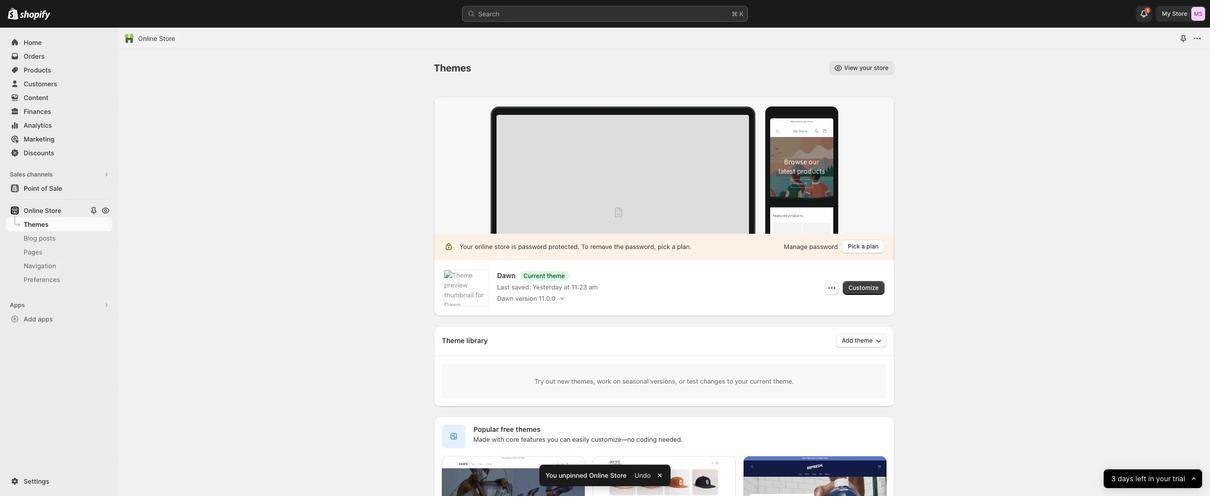 Task type: describe. For each thing, give the bounding box(es) containing it.
online store inside online store link
[[24, 207, 61, 215]]

⌘ k
[[732, 10, 744, 18]]

orders
[[24, 52, 45, 60]]

finances
[[24, 108, 51, 115]]

themes link
[[6, 217, 112, 231]]

k
[[739, 10, 744, 18]]

my store image
[[1191, 7, 1205, 21]]

in
[[1149, 474, 1154, 483]]

store right my
[[1172, 10, 1187, 17]]

3 days left in your trial
[[1112, 474, 1185, 483]]

point of sale link
[[6, 181, 112, 195]]

add apps
[[24, 315, 53, 323]]

navigation link
[[6, 259, 112, 273]]

3 days left in your trial button
[[1104, 469, 1202, 488]]

sales channels
[[10, 171, 53, 178]]

customers link
[[6, 77, 112, 91]]

point of sale
[[24, 184, 62, 192]]

0 horizontal spatial shopify image
[[8, 8, 18, 20]]

add apps button
[[6, 312, 112, 326]]

point
[[24, 184, 39, 192]]

blog posts link
[[6, 231, 112, 245]]

sales
[[10, 171, 25, 178]]

store right online store icon
[[159, 35, 175, 42]]

apps button
[[6, 298, 112, 312]]

search
[[478, 10, 499, 18]]

0 vertical spatial online store link
[[138, 34, 175, 43]]

⌘
[[732, 10, 738, 18]]

0 vertical spatial online
[[138, 35, 157, 42]]

orders link
[[6, 49, 112, 63]]

sales channels button
[[6, 168, 112, 181]]

settings link
[[6, 474, 112, 488]]

pages link
[[6, 245, 112, 259]]

preferences
[[24, 276, 60, 284]]

2 horizontal spatial online
[[589, 471, 609, 479]]

content link
[[6, 91, 112, 105]]

1 vertical spatial online store link
[[6, 204, 88, 217]]

1 vertical spatial online
[[24, 207, 43, 215]]

trial
[[1173, 474, 1185, 483]]

undo button
[[629, 468, 657, 482]]

apps
[[38, 315, 53, 323]]

navigation
[[24, 262, 56, 270]]

customers
[[24, 80, 57, 88]]

add
[[24, 315, 36, 323]]

left
[[1136, 474, 1147, 483]]



Task type: locate. For each thing, give the bounding box(es) containing it.
marketing link
[[6, 132, 112, 146]]

shopify image
[[8, 8, 18, 20], [20, 10, 50, 20]]

online
[[138, 35, 157, 42], [24, 207, 43, 215], [589, 471, 609, 479]]

undo
[[635, 471, 651, 479]]

1 horizontal spatial online
[[138, 35, 157, 42]]

finances link
[[6, 105, 112, 118]]

online right unpinned
[[589, 471, 609, 479]]

0 horizontal spatial online store
[[24, 207, 61, 215]]

content
[[24, 94, 48, 102]]

store
[[1172, 10, 1187, 17], [159, 35, 175, 42], [45, 207, 61, 215], [610, 471, 627, 479]]

1 button
[[1136, 6, 1152, 22]]

online store up 'themes'
[[24, 207, 61, 215]]

sale
[[49, 184, 62, 192]]

channels
[[27, 171, 53, 178]]

home
[[24, 38, 42, 46]]

online right online store icon
[[138, 35, 157, 42]]

themes
[[24, 220, 48, 228]]

0 horizontal spatial online store link
[[6, 204, 88, 217]]

point of sale button
[[0, 181, 118, 195]]

online store link right online store icon
[[138, 34, 175, 43]]

online store
[[138, 35, 175, 42], [24, 207, 61, 215]]

discounts
[[24, 149, 54, 157]]

store left undo
[[610, 471, 627, 479]]

2 vertical spatial online
[[589, 471, 609, 479]]

0 vertical spatial online store
[[138, 35, 175, 42]]

days
[[1118, 474, 1134, 483]]

online up 'themes'
[[24, 207, 43, 215]]

apps
[[10, 301, 25, 309]]

unpinned
[[559, 471, 587, 479]]

analytics
[[24, 121, 52, 129]]

1 horizontal spatial shopify image
[[20, 10, 50, 20]]

products
[[24, 66, 51, 74]]

blog posts
[[24, 234, 56, 242]]

1 horizontal spatial online store
[[138, 35, 175, 42]]

analytics link
[[6, 118, 112, 132]]

online store right online store icon
[[138, 35, 175, 42]]

1 vertical spatial online store
[[24, 207, 61, 215]]

of
[[41, 184, 47, 192]]

online store link up 'themes'
[[6, 204, 88, 217]]

0 horizontal spatial online
[[24, 207, 43, 215]]

3
[[1112, 474, 1116, 483]]

you
[[545, 471, 557, 479]]

preferences link
[[6, 273, 112, 287]]

pages
[[24, 248, 42, 256]]

products link
[[6, 63, 112, 77]]

my
[[1162, 10, 1171, 17]]

home link
[[6, 36, 112, 49]]

your
[[1156, 474, 1171, 483]]

online store image
[[124, 34, 134, 43]]

posts
[[39, 234, 56, 242]]

marketing
[[24, 135, 54, 143]]

1 horizontal spatial online store link
[[138, 34, 175, 43]]

you unpinned online store
[[545, 471, 627, 479]]

1
[[1147, 8, 1149, 13]]

settings
[[24, 477, 49, 485]]

discounts link
[[6, 146, 112, 160]]

blog
[[24, 234, 37, 242]]

store up themes link
[[45, 207, 61, 215]]

my store
[[1162, 10, 1187, 17]]

online store link
[[138, 34, 175, 43], [6, 204, 88, 217]]



Task type: vqa. For each thing, say whether or not it's contained in the screenshot.
Online to the middle
yes



